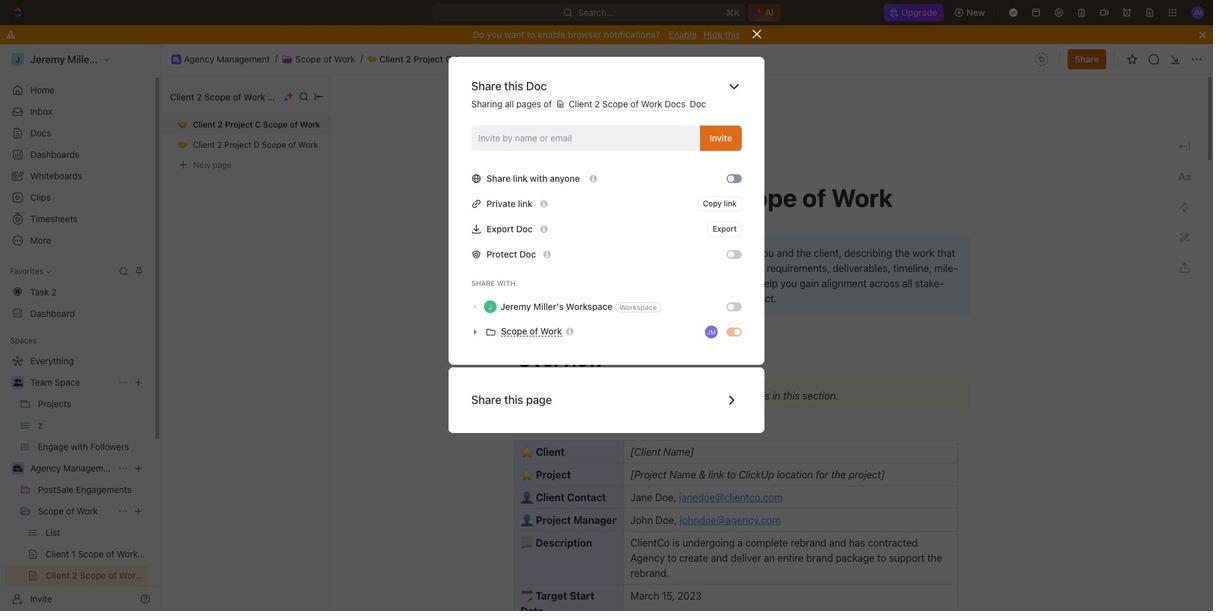 Task type: vqa. For each thing, say whether or not it's contained in the screenshot.
user group Image on the left bottom of page
yes



Task type: describe. For each thing, give the bounding box(es) containing it.
Invite by name or email text field
[[478, 129, 695, 148]]



Task type: locate. For each thing, give the bounding box(es) containing it.
business time image
[[13, 465, 22, 473]]

user group image
[[13, 379, 22, 387]]

business time image
[[173, 57, 180, 62]]

tree inside sidebar "navigation"
[[5, 351, 149, 612]]

tree
[[5, 351, 149, 612]]

sidebar navigation
[[0, 44, 161, 612]]



